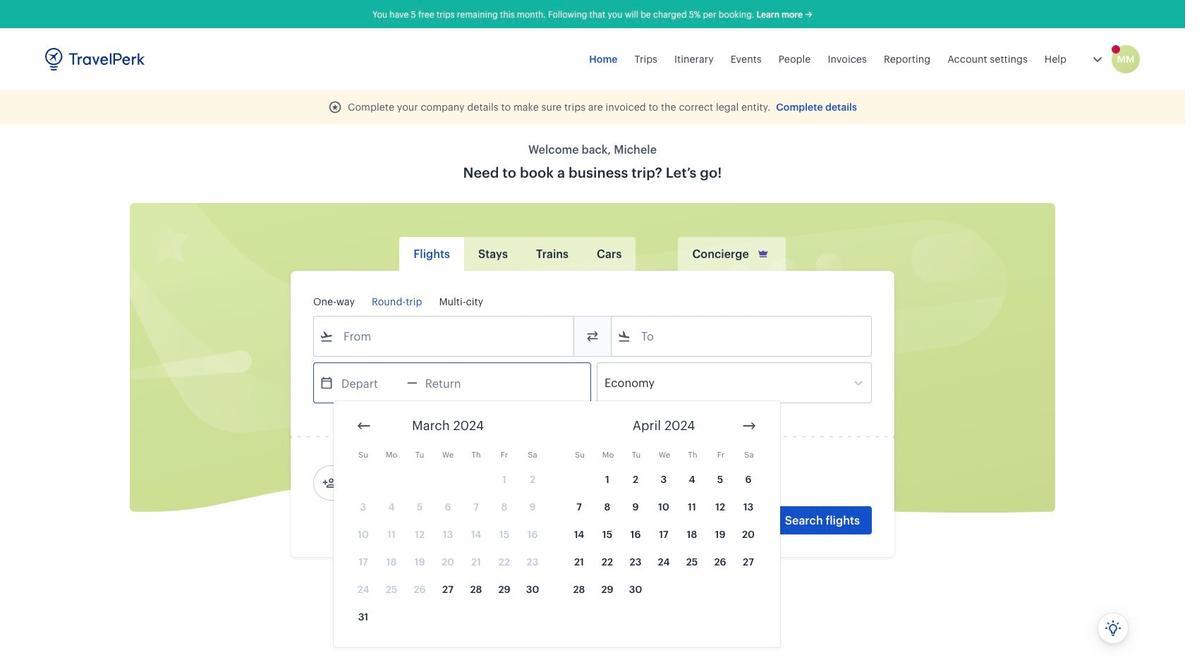 Task type: describe. For each thing, give the bounding box(es) containing it.
Depart text field
[[334, 364, 407, 403]]

To search field
[[632, 325, 853, 348]]

move forward to switch to the next month. image
[[741, 418, 758, 435]]

Add first traveler search field
[[337, 472, 484, 495]]

move backward to switch to the previous month. image
[[356, 418, 373, 435]]



Task type: vqa. For each thing, say whether or not it's contained in the screenshot.
Add traveler search box
no



Task type: locate. For each thing, give the bounding box(es) containing it.
Return text field
[[418, 364, 491, 403]]

calendar application
[[334, 402, 1186, 648]]

From search field
[[334, 325, 556, 348]]



